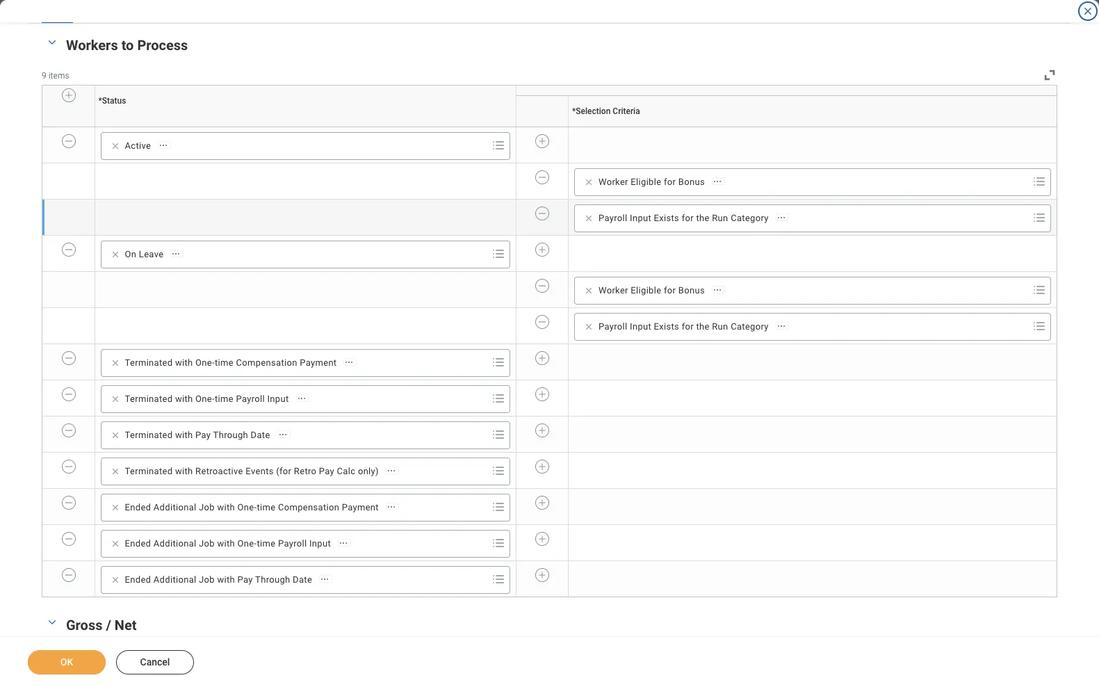 Task type: vqa. For each thing, say whether or not it's contained in the screenshot.
row header
no



Task type: describe. For each thing, give the bounding box(es) containing it.
terminated with one-time payroll input
[[125, 393, 289, 404]]

2 exists from the top
[[654, 321, 680, 331]]

1 exists from the top
[[654, 213, 680, 223]]

active, press delete to clear value. option
[[105, 137, 175, 154]]

1 the from the top
[[697, 213, 710, 223]]

9
[[42, 71, 46, 81]]

terminated with one-time compensation payment element
[[125, 357, 337, 369]]

one- inside ended additional job with one-time compensation payment element
[[238, 502, 257, 512]]

on leave
[[125, 249, 164, 259]]

bonus for 1st the 'worker eligible for bonus' element from the bottom of the workers to process group
[[679, 285, 705, 295]]

* for selection
[[572, 106, 576, 116]]

x small image for payroll input exists for the run category
[[582, 320, 596, 334]]

related actions image for one-
[[387, 502, 396, 512]]

2 worker eligible for bonus, press delete to clear value. option from the top
[[579, 282, 730, 299]]

0 vertical spatial payment
[[300, 357, 337, 368]]

one- inside ended additional job with one-time payroll input 'element'
[[238, 538, 257, 548]]

prompts image for (for
[[490, 462, 507, 479]]

related actions image for terminated with retroactive events (for retro pay calc only)
[[387, 466, 396, 476]]

terminated with retroactive events (for retro pay calc only), press delete to clear value. option
[[105, 463, 403, 480]]

date inside ended additional job with pay through date element
[[293, 574, 312, 585]]

workers to process
[[66, 37, 188, 53]]

one- inside terminated with one-time compensation payment element
[[196, 357, 215, 368]]

2 worker eligible for bonus from the top
[[599, 285, 705, 295]]

items
[[48, 71, 69, 81]]

run for 1st payroll input exists for the run category, press delete to clear value. option
[[713, 213, 729, 223]]

payroll inside 'element'
[[278, 538, 307, 548]]

with up ended additional job with one-time payroll input
[[217, 502, 235, 512]]

process
[[137, 37, 188, 53]]

gross / net
[[66, 617, 137, 633]]

with down ended additional job with one-time payroll input 'element'
[[217, 574, 235, 585]]

prompts image for ended additional job with one-time compensation payment
[[490, 498, 507, 515]]

ended for ended additional job with pay through date
[[125, 574, 151, 585]]

on leave, press delete to clear value. option
[[105, 246, 188, 263]]

payroll input exists for the run category for second payroll input exists for the run category, press delete to clear value. option from the top of the workers to process group
[[599, 321, 769, 331]]

1 eligible from the top
[[631, 176, 662, 187]]

* for status
[[98, 96, 102, 105]]

/
[[106, 617, 111, 633]]

x small image for active
[[108, 139, 122, 153]]

x small image for terminated with one-time compensation payment
[[108, 356, 122, 370]]

* selection criteria
[[572, 106, 640, 116]]

ended for ended additional job with one-time compensation payment
[[125, 502, 151, 512]]

job for payroll
[[199, 538, 215, 548]]

status
[[102, 96, 126, 105]]

2 plus image from the top
[[538, 388, 548, 400]]

fullscreen image
[[1043, 67, 1058, 82]]

1 payroll input exists for the run category, press delete to clear value. option from the top
[[579, 210, 794, 226]]

2 eligible from the top
[[631, 285, 662, 295]]

on
[[125, 249, 137, 259]]

dialog containing workers to process
[[0, 0, 1100, 687]]

to
[[121, 37, 134, 53]]

additional for ended additional job with one-time payroll input
[[154, 538, 197, 548]]

payroll input exists for the run category element for second payroll input exists for the run category, press delete to clear value. option from the top of the workers to process group
[[599, 320, 769, 333]]

1 vertical spatial compensation
[[278, 502, 340, 512]]

tab inside dialog
[[42, 0, 73, 23]]

1 vertical spatial pay
[[319, 466, 335, 476]]

run for second payroll input exists for the run category, press delete to clear value. option from the top of the workers to process group
[[713, 321, 729, 331]]

terminated with pay through date
[[125, 430, 270, 440]]

with inside 'option'
[[175, 430, 193, 440]]

terminated with one-time compensation payment, press delete to clear value. option
[[105, 354, 361, 371]]

(for
[[276, 466, 292, 476]]

input inside 'element'
[[310, 538, 331, 548]]

terminated with one-time payroll input element
[[125, 393, 289, 405]]

x small image for terminated with pay through date
[[108, 428, 122, 442]]

terminated with pay through date, press delete to clear value. option
[[105, 427, 295, 443]]

2 worker eligible for bonus element from the top
[[599, 284, 705, 297]]

related actions image for the
[[777, 213, 787, 223]]

selection
[[576, 106, 611, 116]]

time up terminated with one-time payroll input, press delete to clear value. option
[[215, 357, 234, 368]]

terminated for terminated with pay through date
[[125, 430, 173, 440]]

cancel
[[140, 657, 170, 668]]

prompts image for ended additional job with one-time payroll input
[[490, 535, 507, 551]]

related actions image for ended additional job with pay through date
[[320, 575, 330, 585]]

chevron down image for gross / net
[[44, 617, 61, 627]]

bonus for first the 'worker eligible for bonus' element from the top of the workers to process group
[[679, 176, 705, 187]]

net
[[115, 617, 137, 633]]

terminated for terminated with one-time payroll input
[[125, 393, 173, 404]]

only)
[[358, 466, 379, 476]]

time down events in the bottom left of the page
[[257, 502, 276, 512]]

calc
[[337, 466, 356, 476]]

through inside 'option'
[[213, 430, 248, 440]]

input inside option
[[267, 393, 289, 404]]

related actions image for ended additional job with one-time payroll input
[[339, 539, 349, 548]]



Task type: locate. For each thing, give the bounding box(es) containing it.
9 items
[[42, 71, 69, 81]]

2 run from the top
[[713, 321, 729, 331]]

2 bonus from the top
[[679, 285, 705, 295]]

run
[[713, 213, 729, 223], [713, 321, 729, 331]]

job down retroactive at the left bottom of the page
[[199, 502, 215, 512]]

3 additional from the top
[[154, 574, 197, 585]]

minus image
[[64, 135, 74, 147], [538, 171, 548, 183], [64, 243, 74, 256], [538, 279, 548, 292], [64, 424, 74, 436], [64, 569, 74, 581]]

0 vertical spatial job
[[199, 502, 215, 512]]

time inside 'element'
[[257, 538, 276, 548]]

1 worker eligible for bonus, press delete to clear value. option from the top
[[579, 174, 730, 190]]

prompts image for pay
[[490, 571, 507, 587]]

chevron down image left gross
[[44, 617, 61, 627]]

dialog
[[0, 0, 1100, 687]]

1 terminated from the top
[[125, 357, 173, 368]]

0 horizontal spatial *
[[98, 96, 102, 105]]

one- up terminated with pay through date, press delete to clear value. 'option'
[[196, 393, 215, 404]]

ok
[[60, 657, 73, 668]]

x small image inside ended additional job with one-time payroll input, press delete to clear value. option
[[108, 537, 122, 551]]

0 vertical spatial compensation
[[236, 357, 298, 368]]

0 vertical spatial category
[[731, 213, 769, 223]]

1 vertical spatial eligible
[[631, 285, 662, 295]]

0 horizontal spatial date
[[251, 430, 270, 440]]

related actions image inside the ended additional job with pay through date, press delete to clear value. option
[[320, 575, 330, 585]]

1 worker eligible for bonus element from the top
[[599, 176, 705, 188]]

time down ended additional job with one-time compensation payment, press delete to clear value. option
[[257, 538, 276, 548]]

1 vertical spatial category
[[731, 321, 769, 331]]

payroll input exists for the run category
[[599, 213, 769, 223], [599, 321, 769, 331]]

one- down ended additional job with one-time compensation payment element
[[238, 538, 257, 548]]

1 vertical spatial payment
[[342, 502, 379, 512]]

ended additional job with one-time payroll input
[[125, 538, 331, 548]]

ended additional job with one-time compensation payment element
[[125, 501, 379, 514]]

2 job from the top
[[199, 538, 215, 548]]

job for compensation
[[199, 502, 215, 512]]

1 payroll input exists for the run category element from the top
[[599, 212, 769, 224]]

3 plus image from the top
[[538, 424, 548, 436]]

job inside ended additional job with one-time payroll input 'element'
[[199, 538, 215, 548]]

with left retroactive at the left bottom of the page
[[175, 466, 193, 476]]

0 vertical spatial worker eligible for bonus
[[599, 176, 705, 187]]

related actions image inside terminated with one-time payroll input, press delete to clear value. option
[[297, 394, 306, 404]]

on leave element
[[125, 248, 164, 261]]

1 horizontal spatial through
[[255, 574, 290, 585]]

1 vertical spatial worker eligible for bonus, press delete to clear value. option
[[579, 282, 730, 299]]

related actions image inside terminated with pay through date, press delete to clear value. 'option'
[[278, 430, 288, 440]]

0 vertical spatial bonus
[[679, 176, 705, 187]]

* status
[[98, 96, 126, 105]]

0 vertical spatial worker
[[599, 176, 629, 187]]

1 vertical spatial run
[[713, 321, 729, 331]]

1 vertical spatial chevron down image
[[44, 617, 61, 627]]

prompts image for the
[[1032, 318, 1048, 334]]

payroll input exists for the run category element for 1st payroll input exists for the run category, press delete to clear value. option
[[599, 212, 769, 224]]

1 vertical spatial payroll input exists for the run category
[[599, 321, 769, 331]]

related actions image for on leave
[[171, 249, 181, 259]]

plus image
[[64, 89, 74, 101], [538, 135, 548, 147], [538, 243, 548, 256], [538, 496, 548, 509], [538, 532, 548, 545], [538, 569, 548, 581]]

compensation down the retro
[[278, 502, 340, 512]]

date
[[251, 430, 270, 440], [293, 574, 312, 585]]

1 vertical spatial through
[[255, 574, 290, 585]]

1 vertical spatial bonus
[[679, 285, 705, 295]]

* left criteria
[[572, 106, 576, 116]]

events
[[246, 466, 274, 476]]

1 vertical spatial payroll input exists for the run category, press delete to clear value. option
[[579, 318, 794, 335]]

close edit run category image
[[1083, 6, 1094, 17]]

ended additional job with one-time payroll input element
[[125, 537, 331, 550]]

0 vertical spatial payroll input exists for the run category
[[599, 213, 769, 223]]

terminated up terminated with pay through date
[[125, 393, 173, 404]]

with inside 'element'
[[217, 538, 235, 548]]

0 vertical spatial ended
[[125, 502, 151, 512]]

x small image
[[582, 175, 596, 189], [582, 211, 596, 225], [108, 247, 122, 261], [582, 283, 596, 297], [108, 392, 122, 406], [108, 464, 122, 478], [108, 500, 122, 514], [108, 573, 122, 587]]

workers to process group
[[42, 34, 1058, 597]]

related actions image inside ended additional job with one-time payroll input, press delete to clear value. option
[[339, 539, 349, 548]]

0 vertical spatial date
[[251, 430, 270, 440]]

1 chevron down image from the top
[[44, 37, 61, 47]]

column header inside workers to process group
[[516, 85, 1057, 95]]

0 vertical spatial exists
[[654, 213, 680, 223]]

ended inside ended additional job with pay through date element
[[125, 574, 151, 585]]

1 job from the top
[[199, 502, 215, 512]]

2 payroll input exists for the run category from the top
[[599, 321, 769, 331]]

1 vertical spatial exists
[[654, 321, 680, 331]]

ended additional job with pay through date, press delete to clear value. option
[[105, 571, 337, 588]]

1 vertical spatial *
[[572, 106, 576, 116]]

related actions image inside "terminated with retroactive events (for retro pay calc only), press delete to clear value." option
[[387, 466, 396, 476]]

payroll input exists for the run category element
[[599, 212, 769, 224], [599, 320, 769, 333]]

2 category from the top
[[731, 321, 769, 331]]

terminated with one-time payroll input, press delete to clear value. option
[[105, 391, 313, 407]]

1 vertical spatial the
[[697, 321, 710, 331]]

1 vertical spatial date
[[293, 574, 312, 585]]

prompts image
[[490, 137, 507, 153], [1032, 209, 1048, 226], [490, 245, 507, 262], [490, 354, 507, 370], [490, 390, 507, 407], [490, 498, 507, 515], [490, 535, 507, 551]]

pay down terminated with one-time payroll input element
[[196, 430, 211, 440]]

*
[[98, 96, 102, 105], [572, 106, 576, 116]]

additional up 'ended additional job with pay through date'
[[154, 538, 197, 548]]

eligible
[[631, 176, 662, 187], [631, 285, 662, 295]]

additional down retroactive at the left bottom of the page
[[154, 502, 197, 512]]

related actions image inside active, press delete to clear value. option
[[159, 141, 169, 150]]

1 additional from the top
[[154, 502, 197, 512]]

active element
[[125, 139, 151, 152]]

x small image
[[108, 139, 122, 153], [582, 320, 596, 334], [108, 356, 122, 370], [108, 428, 122, 442], [108, 537, 122, 551]]

compensation up terminated with one-time payroll input, press delete to clear value. option
[[236, 357, 298, 368]]

payroll input exists for the run category for 1st payroll input exists for the run category, press delete to clear value. option
[[599, 213, 769, 223]]

gross / net button
[[66, 617, 137, 633]]

3 terminated from the top
[[125, 430, 173, 440]]

date inside terminated with pay through date element
[[251, 430, 270, 440]]

input
[[630, 213, 652, 223], [630, 321, 652, 331], [267, 393, 289, 404], [310, 538, 331, 548]]

terminated inside terminated with one-time compensation payment element
[[125, 357, 173, 368]]

prompts image
[[1032, 173, 1048, 190], [1032, 281, 1048, 298], [1032, 318, 1048, 334], [490, 426, 507, 443], [490, 462, 507, 479], [490, 571, 507, 587]]

2 horizontal spatial pay
[[319, 466, 335, 476]]

prompts image for on leave
[[490, 245, 507, 262]]

minus image
[[538, 207, 548, 219], [538, 315, 548, 328], [64, 352, 74, 364], [64, 388, 74, 400], [64, 460, 74, 473], [64, 496, 74, 509], [64, 532, 74, 545]]

with up terminated with pay through date
[[175, 393, 193, 404]]

4 plus image from the top
[[538, 460, 548, 473]]

terminated with pay through date element
[[125, 429, 270, 441]]

related actions image for compensation
[[345, 358, 354, 368]]

leave
[[139, 249, 164, 259]]

through up retroactive at the left bottom of the page
[[213, 430, 248, 440]]

1 vertical spatial payroll input exists for the run category element
[[599, 320, 769, 333]]

exists
[[654, 213, 680, 223], [654, 321, 680, 331]]

through
[[213, 430, 248, 440], [255, 574, 290, 585]]

terminated
[[125, 357, 173, 368], [125, 393, 173, 404], [125, 430, 173, 440], [125, 466, 173, 476]]

ended
[[125, 502, 151, 512], [125, 538, 151, 548], [125, 574, 151, 585]]

payroll
[[599, 213, 628, 223], [599, 321, 628, 331], [236, 393, 265, 404], [278, 538, 307, 548]]

0 vertical spatial *
[[98, 96, 102, 105]]

one- down terminated with retroactive events (for retro pay calc only) element in the left bottom of the page
[[238, 502, 257, 512]]

1 plus image from the top
[[538, 352, 548, 364]]

pay inside 'option'
[[196, 430, 211, 440]]

cancel button
[[116, 650, 194, 675]]

2 payroll input exists for the run category, press delete to clear value. option from the top
[[579, 318, 794, 335]]

0 horizontal spatial through
[[213, 430, 248, 440]]

column header
[[516, 85, 1057, 95]]

ended additional job with one-time compensation payment, press delete to clear value. option
[[105, 499, 403, 516]]

ended inside ended additional job with one-time compensation payment element
[[125, 502, 151, 512]]

0 vertical spatial worker eligible for bonus element
[[599, 176, 705, 188]]

1 ended from the top
[[125, 502, 151, 512]]

category
[[731, 213, 769, 223], [731, 321, 769, 331]]

prompts image for terminated with one-time compensation payment
[[490, 354, 507, 370]]

job inside ended additional job with one-time compensation payment element
[[199, 502, 215, 512]]

job
[[199, 502, 215, 512], [199, 538, 215, 548], [199, 574, 215, 585]]

worker eligible for bonus
[[599, 176, 705, 187], [599, 285, 705, 295]]

related actions image inside the terminated with one-time compensation payment, press delete to clear value. option
[[345, 358, 354, 368]]

workers to process button
[[66, 37, 188, 53]]

additional inside 'element'
[[154, 538, 197, 548]]

terminated with one-time compensation payment
[[125, 357, 337, 368]]

3 ended from the top
[[125, 574, 151, 585]]

related actions image for date
[[278, 430, 288, 440]]

2 worker from the top
[[599, 285, 629, 295]]

bonus
[[679, 176, 705, 187], [679, 285, 705, 295]]

1 vertical spatial additional
[[154, 538, 197, 548]]

2 chevron down image from the top
[[44, 617, 61, 627]]

0 vertical spatial chevron down image
[[44, 37, 61, 47]]

terminated for terminated with one-time compensation payment
[[125, 357, 173, 368]]

2 vertical spatial ended
[[125, 574, 151, 585]]

job inside ended additional job with pay through date element
[[199, 574, 215, 585]]

one-
[[196, 357, 215, 368], [196, 393, 215, 404], [238, 502, 257, 512], [238, 538, 257, 548]]

ok button
[[28, 650, 106, 675]]

1 bonus from the top
[[679, 176, 705, 187]]

related actions image for active
[[159, 141, 169, 150]]

notifications element
[[1068, 28, 1079, 39]]

prompts image for payroll input exists for the run category
[[1032, 209, 1048, 226]]

worker
[[599, 176, 629, 187], [599, 285, 629, 295]]

ended inside ended additional job with one-time payroll input 'element'
[[125, 538, 151, 548]]

job down ended additional job with one-time payroll input 'element'
[[199, 574, 215, 585]]

0 vertical spatial pay
[[196, 430, 211, 440]]

1 category from the top
[[731, 213, 769, 223]]

terminated inside terminated with retroactive events (for retro pay calc only) element
[[125, 466, 173, 476]]

2 additional from the top
[[154, 538, 197, 548]]

2 vertical spatial additional
[[154, 574, 197, 585]]

0 horizontal spatial payment
[[300, 357, 337, 368]]

1 vertical spatial job
[[199, 538, 215, 548]]

1 vertical spatial worker eligible for bonus
[[599, 285, 705, 295]]

with down terminated with one-time payroll input element
[[175, 430, 193, 440]]

through down ended additional job with one-time payroll input, press delete to clear value. option on the left
[[255, 574, 290, 585]]

4 terminated from the top
[[125, 466, 173, 476]]

job up 'ended additional job with pay through date'
[[199, 538, 215, 548]]

1 worker from the top
[[599, 176, 629, 187]]

terminated down terminated with one-time payroll input element
[[125, 430, 173, 440]]

terminated up terminated with one-time payroll input
[[125, 357, 173, 368]]

criteria
[[613, 106, 640, 116]]

related actions image inside ended additional job with one-time compensation payment, press delete to clear value. option
[[387, 502, 396, 512]]

3 job from the top
[[199, 574, 215, 585]]

terminated down terminated with pay through date element
[[125, 466, 173, 476]]

one- up terminated with one-time payroll input
[[196, 357, 215, 368]]

2 vertical spatial pay
[[238, 574, 253, 585]]

terminated with retroactive events (for retro pay calc only) element
[[125, 465, 379, 478]]

2 ended from the top
[[125, 538, 151, 548]]

0 vertical spatial the
[[697, 213, 710, 223]]

related actions image inside the on leave, press delete to clear value. option
[[171, 249, 181, 259]]

* down workers
[[98, 96, 102, 105]]

job for date
[[199, 574, 215, 585]]

terminated inside terminated with one-time payroll input element
[[125, 393, 173, 404]]

with up the ended additional job with pay through date, press delete to clear value. option
[[217, 538, 235, 548]]

1 horizontal spatial pay
[[238, 574, 253, 585]]

additional
[[154, 502, 197, 512], [154, 538, 197, 548], [154, 574, 197, 585]]

plus image
[[538, 352, 548, 364], [538, 388, 548, 400], [538, 424, 548, 436], [538, 460, 548, 473]]

0 vertical spatial additional
[[154, 502, 197, 512]]

0 vertical spatial payroll input exists for the run category, press delete to clear value. option
[[579, 210, 794, 226]]

prompts image for active
[[490, 137, 507, 153]]

ended additional job with pay through date element
[[125, 574, 312, 586]]

with
[[175, 357, 193, 368], [175, 393, 193, 404], [175, 430, 193, 440], [175, 466, 193, 476], [217, 502, 235, 512], [217, 538, 235, 548], [217, 574, 235, 585]]

payment
[[300, 357, 337, 368], [342, 502, 379, 512]]

ended additional job with one-time compensation payment
[[125, 502, 379, 512]]

chevron down image
[[44, 37, 61, 47], [44, 617, 61, 627]]

ended additional job with pay through date
[[125, 574, 312, 585]]

prompts image for date
[[490, 426, 507, 443]]

one- inside terminated with one-time payroll input element
[[196, 393, 215, 404]]

terminated for terminated with retroactive events (for retro pay calc only)
[[125, 466, 173, 476]]

chevron down image up '9 items' at the top of the page
[[44, 37, 61, 47]]

0 vertical spatial through
[[213, 430, 248, 440]]

active
[[125, 140, 151, 151]]

x small image for ended additional job with one-time payroll input
[[108, 537, 122, 551]]

0 vertical spatial eligible
[[631, 176, 662, 187]]

compensation
[[236, 357, 298, 368], [278, 502, 340, 512]]

x small image inside ended additional job with one-time compensation payment, press delete to clear value. option
[[108, 500, 122, 514]]

1 horizontal spatial payment
[[342, 502, 379, 512]]

1 worker eligible for bonus from the top
[[599, 176, 705, 187]]

1 run from the top
[[713, 213, 729, 223]]

terminated inside terminated with pay through date element
[[125, 430, 173, 440]]

2 vertical spatial job
[[199, 574, 215, 585]]

worker eligible for bonus, press delete to clear value. option
[[579, 174, 730, 190], [579, 282, 730, 299]]

0 vertical spatial worker eligible for bonus, press delete to clear value. option
[[579, 174, 730, 190]]

prompts image for terminated with one-time payroll input
[[490, 390, 507, 407]]

0 vertical spatial payroll input exists for the run category element
[[599, 212, 769, 224]]

chevron down image for workers to process
[[44, 37, 61, 47]]

time down terminated with one-time compensation payment element
[[215, 393, 234, 404]]

pay down ended additional job with one-time payroll input, press delete to clear value. option on the left
[[238, 574, 253, 585]]

with up terminated with one-time payroll input
[[175, 357, 193, 368]]

workers
[[66, 37, 118, 53]]

retro
[[294, 466, 317, 476]]

the
[[697, 213, 710, 223], [697, 321, 710, 331]]

payroll input exists for the run category, press delete to clear value. option
[[579, 210, 794, 226], [579, 318, 794, 335]]

ended for ended additional job with one-time payroll input
[[125, 538, 151, 548]]

related actions image inside payroll input exists for the run category, press delete to clear value. option
[[777, 213, 787, 223]]

tab
[[42, 0, 73, 23]]

related actions image for terminated with one-time payroll input
[[297, 394, 306, 404]]

0 horizontal spatial pay
[[196, 430, 211, 440]]

1 horizontal spatial date
[[293, 574, 312, 585]]

1 vertical spatial worker eligible for bonus element
[[599, 284, 705, 297]]

through inside option
[[255, 574, 290, 585]]

related actions image
[[159, 141, 169, 150], [171, 249, 181, 259], [777, 322, 787, 331], [297, 394, 306, 404], [387, 466, 396, 476], [339, 539, 349, 548], [320, 575, 330, 585]]

pay
[[196, 430, 211, 440], [319, 466, 335, 476], [238, 574, 253, 585]]

related actions image for payroll input exists for the run category
[[777, 322, 787, 331]]

for
[[664, 176, 676, 187], [682, 213, 694, 223], [664, 285, 676, 295], [682, 321, 694, 331]]

ended additional job with one-time payroll input, press delete to clear value. option
[[105, 535, 355, 552]]

x small image inside active, press delete to clear value. option
[[108, 139, 122, 153]]

1 vertical spatial ended
[[125, 538, 151, 548]]

0 vertical spatial run
[[713, 213, 729, 223]]

2 the from the top
[[697, 321, 710, 331]]

pay left calc on the bottom left of the page
[[319, 466, 335, 476]]

worker eligible for bonus element
[[599, 176, 705, 188], [599, 284, 705, 297]]

1 payroll input exists for the run category from the top
[[599, 213, 769, 223]]

time
[[215, 357, 234, 368], [215, 393, 234, 404], [257, 502, 276, 512], [257, 538, 276, 548]]

related actions image
[[713, 177, 723, 187], [777, 213, 787, 223], [713, 285, 723, 295], [345, 358, 354, 368], [278, 430, 288, 440], [387, 502, 396, 512]]

related actions image inside payroll input exists for the run category, press delete to clear value. option
[[777, 322, 787, 331]]

retroactive
[[196, 466, 243, 476]]

terminated with retroactive events (for retro pay calc only)
[[125, 466, 379, 476]]

2 terminated from the top
[[125, 393, 173, 404]]

1 horizontal spatial *
[[572, 106, 576, 116]]

additional for ended additional job with pay through date
[[154, 574, 197, 585]]

additional down ended additional job with one-time payroll input 'element'
[[154, 574, 197, 585]]

additional for ended additional job with one-time compensation payment
[[154, 502, 197, 512]]

2 payroll input exists for the run category element from the top
[[599, 320, 769, 333]]

gross
[[66, 617, 103, 633]]

1 vertical spatial worker
[[599, 285, 629, 295]]



